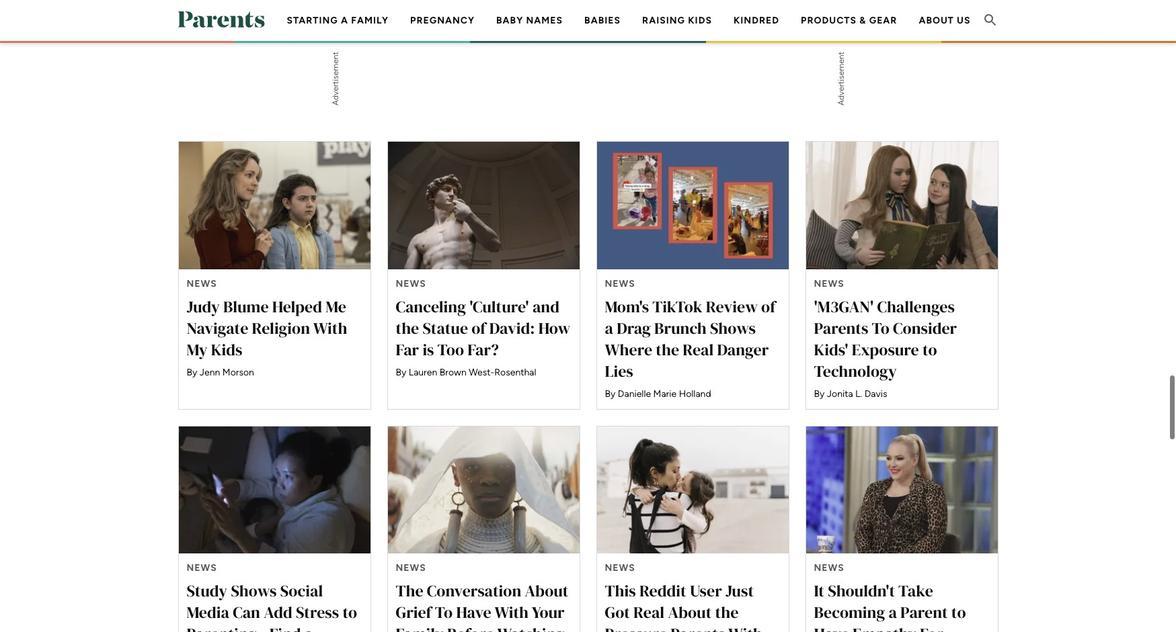Task type: vqa. For each thing, say whether or not it's contained in the screenshot.
To in 'M3GAN' Challenges Parents To Consider Kids' Exposure to Technology
yes



Task type: locate. For each thing, give the bounding box(es) containing it.
of right statue
[[472, 317, 486, 339]]

too
[[438, 339, 464, 361]]

shows right "brunch"
[[710, 317, 756, 339]]

'm3gan'
[[814, 296, 874, 318]]

have right grief
[[456, 602, 491, 624]]

the
[[396, 581, 423, 603]]

to inside study shows social media can add stress to parenting—find
[[343, 602, 357, 624]]

kids
[[688, 15, 712, 26], [211, 339, 242, 361]]

far
[[396, 339, 419, 361]]

family right starting
[[351, 15, 389, 26]]

0 horizontal spatial parents
[[671, 624, 725, 633]]

shouldn't
[[828, 581, 895, 603]]

a inside navigation
[[341, 15, 348, 26]]

religion
[[252, 317, 310, 339]]

a inside it shouldn't take becoming a parent to have empathy f
[[889, 602, 897, 624]]

1 horizontal spatial have
[[814, 624, 849, 633]]

a inside mom's tiktok review of a drag brunch shows where the real danger lies
[[605, 317, 613, 339]]

shows inside mom's tiktok review of a drag brunch shows where the real danger lies
[[710, 317, 756, 339]]

a left parent
[[889, 602, 897, 624]]

1 vertical spatial with
[[495, 602, 529, 624]]

0 vertical spatial to
[[872, 317, 890, 339]]

study
[[187, 581, 227, 603]]

0 horizontal spatial kids
[[211, 339, 242, 361]]

0 vertical spatial kids
[[688, 15, 712, 26]]

starting
[[287, 15, 338, 26]]

media
[[187, 602, 229, 624]]

0 horizontal spatial about
[[525, 581, 569, 603]]

to
[[872, 317, 890, 339], [435, 602, 453, 624]]

family
[[351, 15, 389, 26], [396, 624, 444, 633]]

to right grief
[[435, 602, 453, 624]]

0 vertical spatial real
[[683, 339, 714, 361]]

to left consider
[[872, 317, 890, 339]]

1 horizontal spatial with
[[495, 602, 529, 624]]

family inside the conversation about grief to have with your family before watchi
[[396, 624, 444, 633]]

a
[[341, 15, 348, 26], [605, 317, 613, 339], [889, 602, 897, 624]]

the conversation about grief to have with your family before watchi link
[[387, 426, 580, 633]]

far?
[[468, 339, 499, 361]]

2 horizontal spatial about
[[919, 15, 954, 26]]

pregnancy link
[[410, 15, 475, 26]]

it
[[814, 581, 825, 603]]

shows inside study shows social media can add stress to parenting—find
[[231, 581, 277, 603]]

take
[[899, 581, 933, 603]]

exposure
[[852, 339, 919, 361]]

of inside mom's tiktok review of a drag brunch shows where the real danger lies
[[761, 296, 776, 318]]

0 horizontal spatial the
[[396, 317, 419, 339]]

reddit
[[640, 581, 686, 603]]

to right stress
[[343, 602, 357, 624]]

real inside this reddit user just got real about the pressure parents wi
[[634, 602, 665, 624]]

a right starting
[[341, 15, 348, 26]]

0 vertical spatial with
[[313, 317, 347, 339]]

0 horizontal spatial real
[[634, 602, 665, 624]]

1 horizontal spatial shows
[[710, 317, 756, 339]]

canceling 'culture' and the statue of david: how far is too far? link
[[387, 141, 580, 410]]

2 vertical spatial a
[[889, 602, 897, 624]]

helped
[[272, 296, 322, 318]]

real
[[683, 339, 714, 361], [634, 602, 665, 624]]

kids right my
[[211, 339, 242, 361]]

how
[[539, 317, 571, 339]]

lies
[[605, 360, 633, 382]]

parents
[[814, 317, 869, 339], [671, 624, 725, 633]]

close up of black panther's shuri image
[[388, 427, 579, 555]]

with for about
[[495, 602, 529, 624]]

products
[[801, 15, 857, 26]]

a left drag
[[605, 317, 613, 339]]

with for helped
[[313, 317, 347, 339]]

of inside 'canceling 'culture' and the statue of david: how far is too far?'
[[472, 317, 486, 339]]

1 horizontal spatial the
[[656, 339, 679, 361]]

0 vertical spatial shows
[[710, 317, 756, 339]]

family down "the"
[[396, 624, 444, 633]]

pregnancy
[[410, 15, 475, 26]]

starting a family link
[[287, 15, 389, 26]]

got
[[605, 602, 630, 624]]

just
[[726, 581, 754, 603]]

names
[[526, 15, 563, 26]]

1 vertical spatial kids
[[211, 339, 242, 361]]

with inside the judy blume helped me navigate religion with my kids
[[313, 317, 347, 339]]

can
[[233, 602, 260, 624]]

to
[[923, 339, 937, 361], [343, 602, 357, 624], [952, 602, 966, 624]]

shows
[[710, 317, 756, 339], [231, 581, 277, 603]]

of
[[761, 296, 776, 318], [472, 317, 486, 339]]

with
[[313, 317, 347, 339], [495, 602, 529, 624]]

1 horizontal spatial of
[[761, 296, 776, 318]]

brunch
[[654, 317, 707, 339]]

have inside it shouldn't take becoming a parent to have empathy f
[[814, 624, 849, 633]]

are you there god? it's me, margaret movie image
[[179, 142, 370, 270]]

1 horizontal spatial about
[[668, 602, 712, 624]]

0 horizontal spatial of
[[472, 317, 486, 339]]

0 vertical spatial parents
[[814, 317, 869, 339]]

canceling
[[396, 296, 466, 318]]

about inside header navigation
[[919, 15, 954, 26]]

'culture'
[[470, 296, 529, 318]]

to inside 'm3gan' challenges parents to consider kids' exposure to technology
[[923, 339, 937, 361]]

real left "danger"
[[683, 339, 714, 361]]

1 vertical spatial family
[[396, 624, 444, 633]]

empathy
[[853, 624, 917, 633]]

1 horizontal spatial real
[[683, 339, 714, 361]]

parents down user
[[671, 624, 725, 633]]

judy blume helped me navigate religion with my kids link
[[178, 141, 371, 410]]

with right religion
[[313, 317, 347, 339]]

kids inside header navigation
[[688, 15, 712, 26]]

1 horizontal spatial parents
[[814, 317, 869, 339]]

about
[[919, 15, 954, 26], [525, 581, 569, 603], [668, 602, 712, 624]]

0 horizontal spatial family
[[351, 15, 389, 26]]

0 horizontal spatial to
[[435, 602, 453, 624]]

baby names link
[[496, 15, 563, 26]]

danger
[[717, 339, 769, 361]]

1 vertical spatial a
[[605, 317, 613, 339]]

real inside mom's tiktok review of a drag brunch shows where the real danger lies
[[683, 339, 714, 361]]

0 vertical spatial family
[[351, 15, 389, 26]]

1 vertical spatial shows
[[231, 581, 277, 603]]

the
[[396, 317, 419, 339], [656, 339, 679, 361], [715, 602, 739, 624]]

the inside this reddit user just got real about the pressure parents wi
[[715, 602, 739, 624]]

parents up the technology
[[814, 317, 869, 339]]

this reddit user just got real about the pressure parents wi link
[[596, 426, 789, 633]]

of right "review"
[[761, 296, 776, 318]]

search image
[[982, 12, 998, 28]]

1 vertical spatial parents
[[671, 624, 725, 633]]

2 horizontal spatial the
[[715, 602, 739, 624]]

0 horizontal spatial have
[[456, 602, 491, 624]]

1 horizontal spatial to
[[872, 317, 890, 339]]

'm3gan' challenges parents to consider kids' exposure to technology
[[814, 296, 957, 382]]

raising
[[642, 15, 685, 26]]

raising kids
[[642, 15, 712, 26]]

visit parents' homepage image
[[178, 11, 265, 28]]

1 horizontal spatial family
[[396, 624, 444, 633]]

mom's tiktok review of a drag brunch shows where the real danger lies link
[[596, 141, 789, 410]]

baby
[[496, 15, 523, 26]]

real right got
[[634, 602, 665, 624]]

2 horizontal spatial to
[[952, 602, 966, 624]]

1 vertical spatial real
[[634, 602, 665, 624]]

it shouldn't take becoming a parent to have empathy f link
[[805, 426, 998, 633]]

to right parent
[[952, 602, 966, 624]]

have down it
[[814, 624, 849, 633]]

this reddit user just got real about the pressure parents wi
[[605, 581, 772, 633]]

2 horizontal spatial a
[[889, 602, 897, 624]]

1 horizontal spatial kids
[[688, 15, 712, 26]]

have inside the conversation about grief to have with your family before watchi
[[456, 602, 491, 624]]

1 horizontal spatial a
[[605, 317, 613, 339]]

0 horizontal spatial to
[[343, 602, 357, 624]]

canceling 'culture' and the statue of david: how far is too far?
[[396, 296, 571, 361]]

have
[[456, 602, 491, 624], [814, 624, 849, 633]]

0 horizontal spatial shows
[[231, 581, 277, 603]]

add
[[264, 602, 292, 624]]

kids'
[[814, 339, 849, 361]]

an image of a mom hugging her daughter. image
[[597, 427, 789, 555]]

0 vertical spatial a
[[341, 15, 348, 26]]

to inside 'm3gan' challenges parents to consider kids' exposure to technology
[[872, 317, 890, 339]]

0 horizontal spatial with
[[313, 317, 347, 339]]

about us link
[[919, 15, 971, 26]]

to for exposure
[[923, 339, 937, 361]]

to right exposure on the right bottom of page
[[923, 339, 937, 361]]

with left your at bottom
[[495, 602, 529, 624]]

consider
[[893, 317, 957, 339]]

1 vertical spatial to
[[435, 602, 453, 624]]

1 horizontal spatial to
[[923, 339, 937, 361]]

shows right study
[[231, 581, 277, 603]]

with inside the conversation about grief to have with your family before watchi
[[495, 602, 529, 624]]

kids right raising
[[688, 15, 712, 26]]

0 horizontal spatial a
[[341, 15, 348, 26]]



Task type: describe. For each thing, give the bounding box(es) containing it.
kindred
[[734, 15, 780, 26]]

david:
[[490, 317, 535, 339]]

navigate
[[187, 317, 248, 339]]

baby names
[[496, 15, 563, 26]]

parents inside this reddit user just got real about the pressure parents wi
[[671, 624, 725, 633]]

judy
[[187, 296, 220, 318]]

challenges
[[877, 296, 955, 318]]

conversation
[[427, 581, 521, 603]]

about inside the conversation about grief to have with your family before watchi
[[525, 581, 569, 603]]

becoming
[[814, 602, 885, 624]]

babies
[[585, 15, 621, 26]]

user
[[690, 581, 722, 603]]

where
[[605, 339, 652, 361]]

mom's tiktok review of a drag brunch shows where the real danger lies
[[605, 296, 776, 382]]

header navigation
[[276, 0, 982, 84]]

about us
[[919, 15, 971, 26]]

review
[[706, 296, 758, 318]]

the inside mom's tiktok review of a drag brunch shows where the real danger lies
[[656, 339, 679, 361]]

gear
[[869, 15, 897, 26]]

ai doll megan reading a book to child image
[[806, 142, 998, 270]]

kids inside the judy blume helped me navigate religion with my kids
[[211, 339, 242, 361]]

social
[[280, 581, 323, 603]]

to inside it shouldn't take becoming a parent to have empathy f
[[952, 602, 966, 624]]

my
[[187, 339, 208, 361]]

the inside 'canceling 'culture' and the statue of david: how far is too far?'
[[396, 317, 419, 339]]

it shouldn't take becoming a parent to have empathy f
[[814, 581, 966, 633]]

'm3gan' challenges parents to consider kids' exposure to technology link
[[805, 141, 998, 410]]

this
[[605, 581, 636, 603]]

&
[[860, 15, 867, 26]]

blume
[[223, 296, 269, 318]]

michelangelo's david sculpture image
[[388, 142, 579, 270]]

to for stress
[[343, 602, 357, 624]]

statue
[[423, 317, 468, 339]]

judy blume helped me navigate religion with my kids
[[187, 296, 347, 361]]

before
[[447, 624, 494, 633]]

asian mother scrolling phone while feeding infant image
[[179, 427, 370, 555]]

and
[[533, 296, 560, 318]]

drag
[[617, 317, 651, 339]]

pressure
[[605, 624, 667, 633]]

starting a family
[[287, 15, 389, 26]]

parent
[[901, 602, 948, 624]]

babies link
[[585, 15, 621, 26]]

products & gear link
[[801, 15, 897, 26]]

family inside header navigation
[[351, 15, 389, 26]]

about inside this reddit user just got real about the pressure parents wi
[[668, 602, 712, 624]]

mom's
[[605, 296, 649, 318]]

us
[[957, 15, 971, 26]]

a for mom's
[[605, 317, 613, 339]]

raising kids link
[[642, 15, 712, 26]]

tiktok
[[653, 296, 703, 318]]

your
[[532, 602, 565, 624]]

study shows social media can add stress to parenting—find
[[187, 581, 357, 633]]

kindred link
[[734, 15, 780, 26]]

advertisement element
[[343, 48, 833, 109]]

a for it
[[889, 602, 897, 624]]

an image of meghan mccain. image
[[806, 427, 998, 555]]

parents inside 'm3gan' challenges parents to consider kids' exposure to technology
[[814, 317, 869, 339]]

to inside the conversation about grief to have with your family before watchi
[[435, 602, 453, 624]]

products & gear
[[801, 15, 897, 26]]

study shows social media can add stress to parenting—find link
[[178, 426, 371, 633]]

drag brunch tiktok send up image
[[597, 142, 789, 270]]

is
[[423, 339, 434, 361]]

grief
[[396, 602, 432, 624]]

the conversation about grief to have with your family before watchi
[[396, 581, 569, 633]]

stress
[[296, 602, 339, 624]]

me
[[326, 296, 346, 318]]

technology
[[814, 360, 897, 382]]



